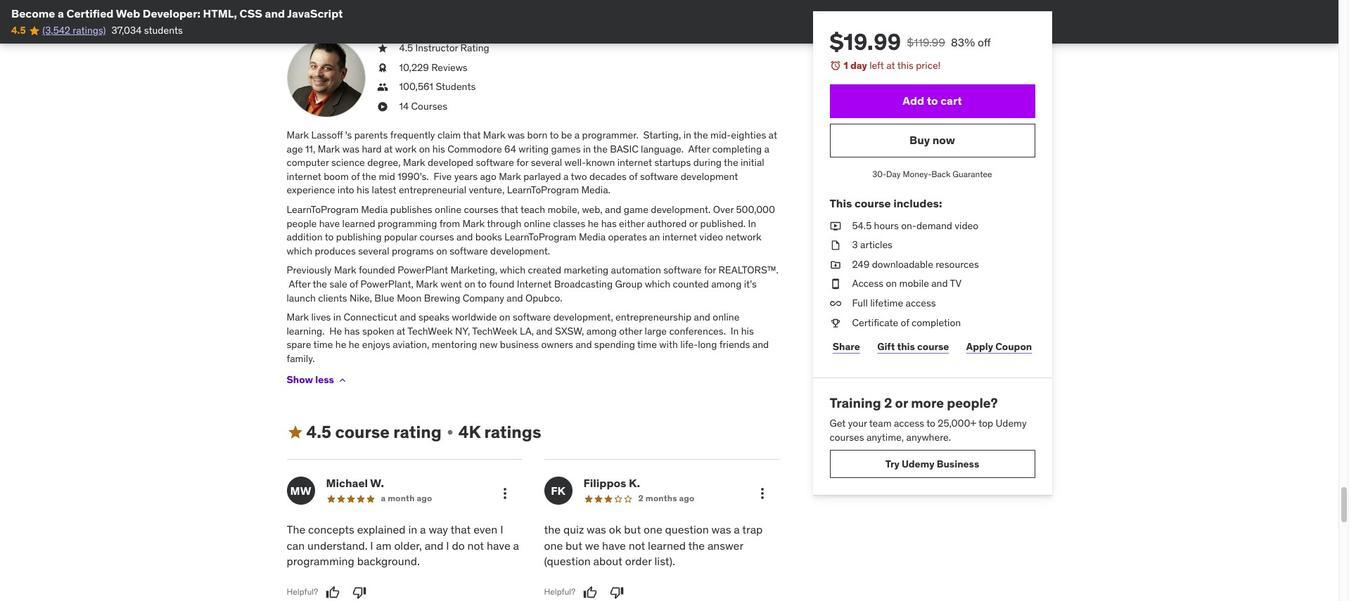 Task type: locate. For each thing, give the bounding box(es) containing it.
classes
[[553, 217, 585, 230]]

to
[[927, 94, 938, 108], [550, 129, 559, 141], [325, 231, 334, 244], [478, 278, 487, 291], [926, 417, 935, 430]]

gift this course link
[[874, 333, 952, 361]]

training 2 or more people? get your team access to 25,000+ top udemy courses anytime, anywhere.
[[830, 395, 1027, 444]]

30-day money-back guarantee
[[872, 169, 992, 179]]

of
[[351, 170, 360, 183], [629, 170, 638, 183], [350, 278, 358, 291], [901, 316, 909, 329]]

but
[[624, 523, 641, 537], [566, 539, 582, 553]]

1 vertical spatial learntoprogram
[[287, 203, 359, 216]]

techweek down speaks
[[407, 325, 453, 338]]

0 horizontal spatial with
[[409, 18, 431, 32]]

2 this from the top
[[897, 340, 915, 353]]

question
[[665, 523, 709, 537]]

medium image
[[287, 424, 304, 441]]

xsmall image
[[377, 42, 388, 55], [377, 61, 388, 75], [377, 80, 388, 94], [377, 100, 388, 114], [830, 239, 841, 252], [830, 258, 841, 272], [830, 277, 841, 291], [830, 297, 841, 311], [830, 316, 841, 330], [337, 375, 348, 386], [444, 427, 456, 438]]

and right 'friends'
[[752, 339, 769, 351]]

0 horizontal spatial or
[[689, 217, 698, 230]]

udemy inside training 2 or more people? get your team access to 25,000+ top udemy courses anytime, anywhere.
[[996, 417, 1027, 430]]

2 techweek from the left
[[472, 325, 517, 338]]

0 horizontal spatial not
[[467, 539, 484, 553]]

1 vertical spatial programming
[[287, 554, 354, 568]]

completion
[[912, 316, 961, 329]]

but right ok
[[624, 523, 641, 537]]

show
[[287, 374, 313, 386]]

programming inside mark lassoff 's parents frequently claim that mark was born to be a programmer.  starting, in the mid-eighties at age 11, mark was hard at work on his commodore 64 writing games in the basic language.  after completing a computer science degree, mark developed software for several well-known internet startups during the initial internet boom of the mid 1990's.  five years ago mark parlayed a two decades of software development experience into his latest entrepreneurial venture, learntoprogram media. learntoprogram media publishes online courses that teach mobile, web, and game development. over 500,000 people have learned programming from mark through online classes he has either authored or published. in addition to publishing popular courses and books learntoprogram media operates an internet video network which produces several programs on software development. previously mark founded powerplant marketing, which created marketing automation software for realtors™. after the sale of powerplant, mark went on to found internet broadcasting group which counted among it's launch clients nike, blue moon brewing company and opubco. mark lives in connecticut and speaks worldwide on software development, entrepreneurship and online learning.  he has spoken at techweek ny, techweek la, and sxsw, among other large conferences.  in his spare time he he enjoys aviation, mentoring new business owners and spending time with life-long friends and family.
[[378, 217, 437, 230]]

2 horizontal spatial 4.5
[[399, 42, 413, 54]]

access
[[906, 297, 936, 309], [894, 417, 924, 430]]

online up the from
[[435, 203, 461, 216]]

1 vertical spatial but
[[566, 539, 582, 553]]

0 horizontal spatial development.
[[490, 245, 550, 257]]

online down teach
[[524, 217, 551, 230]]

in inside the concepts explained in a way that even i can understand.  i am older, and i do not have a programming background.
[[408, 523, 417, 537]]

1 vertical spatial among
[[586, 325, 617, 338]]

0 horizontal spatial helpful?
[[287, 587, 318, 597]]

share button
[[830, 333, 863, 361]]

0 horizontal spatial one
[[544, 539, 563, 553]]

not
[[467, 539, 484, 553], [629, 539, 645, 553]]

media
[[361, 203, 388, 216], [579, 231, 606, 244]]

moon
[[397, 292, 422, 304]]

0 horizontal spatial time
[[313, 339, 333, 351]]

0 horizontal spatial 500,000
[[458, 18, 502, 32]]

family.
[[287, 352, 315, 365]]

0 horizontal spatial which
[[287, 245, 312, 257]]

2 helpful? from the left
[[544, 587, 575, 597]]

1 horizontal spatial udemy
[[996, 417, 1027, 430]]

alarm image
[[830, 60, 841, 71]]

access down 'mobile'
[[906, 297, 936, 309]]

2 vertical spatial learntoprogram
[[504, 231, 576, 244]]

4.5 for 4.5 course rating
[[306, 421, 331, 443]]

a right do
[[513, 539, 519, 553]]

2 horizontal spatial course
[[917, 340, 949, 353]]

1 horizontal spatial instructor
[[415, 42, 458, 54]]

that up through
[[501, 203, 518, 216]]

programming instructor with over 500,000 students worldwide.
[[287, 18, 606, 32]]

0 horizontal spatial students
[[144, 24, 183, 37]]

i right even
[[500, 523, 503, 537]]

2 vertical spatial his
[[741, 325, 754, 338]]

a inside the quiz was ok but one question was a trap one but we have not learned the answer (question about order list).
[[734, 523, 740, 537]]

1 horizontal spatial development.
[[651, 203, 711, 216]]

internet down the "authored"
[[662, 231, 697, 244]]

and down the from
[[457, 231, 473, 244]]

learntoprogram down the parlayed
[[507, 184, 579, 197]]

a left trap
[[734, 523, 740, 537]]

la,
[[520, 325, 534, 338]]

get
[[830, 417, 846, 430]]

2 horizontal spatial have
[[602, 539, 626, 553]]

people?
[[947, 395, 998, 412]]

of up nike,
[[350, 278, 358, 291]]

of right 'decades'
[[629, 170, 638, 183]]

instructor up 10,229
[[358, 18, 407, 32]]

his right the into at the left top
[[357, 184, 369, 197]]

0 vertical spatial development.
[[651, 203, 711, 216]]

1 vertical spatial online
[[524, 217, 551, 230]]

1 techweek from the left
[[407, 325, 453, 338]]

video down published.
[[699, 231, 723, 244]]

downloadable
[[872, 258, 933, 271]]

produces
[[315, 245, 356, 257]]

1 horizontal spatial or
[[895, 395, 908, 412]]

the left quiz
[[544, 523, 561, 537]]

500,000 up the 'in'
[[736, 203, 775, 216]]

2 vertical spatial that
[[451, 523, 471, 537]]

courses
[[464, 203, 498, 216], [420, 231, 454, 244], [830, 431, 864, 444]]

0 vertical spatial instructor
[[358, 18, 407, 32]]

internet down basic
[[617, 156, 652, 169]]

web
[[116, 6, 140, 20]]

1 vertical spatial access
[[894, 417, 924, 430]]

enjoys
[[362, 339, 390, 351]]

become a certified web developer: html, css and javascript
[[11, 6, 343, 20]]

course down completion
[[917, 340, 949, 353]]

2 horizontal spatial internet
[[662, 231, 697, 244]]

mark up books
[[462, 217, 485, 230]]

mark lassoff image
[[287, 39, 365, 118]]

months
[[646, 493, 677, 504]]

xsmall image down xsmall icon
[[830, 239, 841, 252]]

0 vertical spatial courses
[[464, 203, 498, 216]]

1 vertical spatial learned
[[648, 539, 686, 553]]

learned up publishing
[[342, 217, 375, 230]]

$119.99
[[907, 35, 945, 49]]

techweek up new
[[472, 325, 517, 338]]

0 vertical spatial media
[[361, 203, 388, 216]]

was
[[508, 129, 525, 141], [342, 143, 359, 155], [587, 523, 606, 537], [712, 523, 731, 537]]

0 horizontal spatial techweek
[[407, 325, 453, 338]]

connecticut
[[344, 311, 397, 324]]

techweek
[[407, 325, 453, 338], [472, 325, 517, 338]]

1 vertical spatial his
[[357, 184, 369, 197]]

to left cart
[[927, 94, 938, 108]]

1 vertical spatial has
[[344, 325, 360, 338]]

xsmall image for 10,229 reviews
[[377, 61, 388, 75]]

learned
[[342, 217, 375, 230], [648, 539, 686, 553]]

0 horizontal spatial for
[[516, 156, 529, 169]]

2 horizontal spatial i
[[500, 523, 503, 537]]

have right the people
[[319, 217, 340, 230]]

video
[[955, 219, 978, 232], [699, 231, 723, 244]]

0 horizontal spatial have
[[319, 217, 340, 230]]

xsmall image for 14 courses
[[377, 100, 388, 114]]

37,034 students
[[111, 24, 183, 37]]

0 vertical spatial udemy
[[996, 417, 1027, 430]]

0 vertical spatial for
[[516, 156, 529, 169]]

1 horizontal spatial one
[[644, 523, 662, 537]]

1
[[844, 59, 848, 72]]

1 horizontal spatial helpful?
[[544, 587, 575, 597]]

students left worldwide.
[[505, 18, 549, 32]]

or inside mark lassoff 's parents frequently claim that mark was born to be a programmer.  starting, in the mid-eighties at age 11, mark was hard at work on his commodore 64 writing games in the basic language.  after completing a computer science degree, mark developed software for several well-known internet startups during the initial internet boom of the mid 1990's.  five years ago mark parlayed a two decades of software development experience into his latest entrepreneurial venture, learntoprogram media. learntoprogram media publishes online courses that teach mobile, web, and game development. over 500,000 people have learned programming from mark through online classes he has either authored or published. in addition to publishing popular courses and books learntoprogram media operates an internet video network which produces several programs on software development. previously mark founded powerplant marketing, which created marketing automation software for realtors™. after the sale of powerplant, mark went on to found internet broadcasting group which counted among it's launch clients nike, blue moon brewing company and opubco. mark lives in connecticut and speaks worldwide on software development, entrepreneurship and online learning.  he has spoken at techweek ny, techweek la, and sxsw, among other large conferences.  in his spare time he he enjoys aviation, mentoring new business owners and spending time with life-long friends and family.
[[689, 217, 698, 230]]

xsmall image left 249
[[830, 258, 841, 272]]

0 horizontal spatial 4.5
[[11, 24, 26, 37]]

resources
[[936, 258, 979, 271]]

development.
[[651, 203, 711, 216], [490, 245, 550, 257]]

well-
[[564, 156, 586, 169]]

0 horizontal spatial udemy
[[902, 458, 935, 470]]

ago up venture,
[[480, 170, 496, 183]]

udemy right try
[[902, 458, 935, 470]]

1 horizontal spatial courses
[[464, 203, 498, 216]]

0 vertical spatial has
[[601, 217, 617, 230]]

development. up created
[[490, 245, 550, 257]]

2 not from the left
[[629, 539, 645, 553]]

which down addition
[[287, 245, 312, 257]]

courses down venture,
[[464, 203, 498, 216]]

learntoprogram down teach
[[504, 231, 576, 244]]

to up the anywhere.
[[926, 417, 935, 430]]

share
[[833, 340, 860, 353]]

2 up team at the right
[[884, 395, 892, 412]]

reviews
[[431, 61, 468, 74]]

2 horizontal spatial which
[[645, 278, 670, 291]]

udemy right top
[[996, 417, 1027, 430]]

4.5 for 4.5 instructor rating
[[399, 42, 413, 54]]

i left am
[[370, 539, 373, 553]]

xsmall image left the full
[[830, 297, 841, 311]]

over
[[713, 203, 734, 216]]

time down large
[[637, 339, 657, 351]]

and down moon
[[400, 311, 416, 324]]

this inside "link"
[[897, 340, 915, 353]]

xsmall image right less
[[337, 375, 348, 386]]

1 horizontal spatial internet
[[617, 156, 652, 169]]

computer
[[287, 156, 329, 169]]

course up 54.5
[[855, 197, 891, 211]]

mark down lassoff
[[318, 143, 340, 155]]

xsmall image for certificate of completion
[[830, 316, 841, 330]]

1 horizontal spatial time
[[637, 339, 657, 351]]

0 horizontal spatial video
[[699, 231, 723, 244]]

0 vertical spatial several
[[531, 156, 562, 169]]

try udemy business link
[[830, 450, 1035, 478]]

entrepreneurial
[[399, 184, 466, 197]]

1 horizontal spatial but
[[624, 523, 641, 537]]

0 vertical spatial access
[[906, 297, 936, 309]]

xsmall image for 249 downloadable resources
[[830, 258, 841, 272]]

but down quiz
[[566, 539, 582, 553]]

0 vertical spatial online
[[435, 203, 461, 216]]

xsmall image for 4.5 instructor rating
[[377, 42, 388, 55]]

in up older,
[[408, 523, 417, 537]]

4.5 up 10,229
[[399, 42, 413, 54]]

a right be
[[575, 129, 580, 141]]

articles
[[860, 239, 893, 251]]

claim
[[437, 129, 461, 141]]

1 vertical spatial internet
[[287, 170, 321, 183]]

0 horizontal spatial several
[[358, 245, 389, 257]]

of down full lifetime access on the right of page
[[901, 316, 909, 329]]

mid-
[[710, 129, 731, 141]]

blue
[[374, 292, 394, 304]]

udemy
[[996, 417, 1027, 430], [902, 458, 935, 470]]

age
[[287, 143, 303, 155]]

quiz
[[563, 523, 584, 537]]

a down w. on the bottom left of page
[[381, 493, 386, 504]]

0 vertical spatial this
[[897, 59, 914, 72]]

1 vertical spatial course
[[917, 340, 949, 353]]

mark up 64
[[483, 129, 505, 141]]

0 horizontal spatial course
[[335, 421, 390, 443]]

to up produces
[[325, 231, 334, 244]]

sxsw,
[[555, 325, 584, 338]]

mark up learning.
[[287, 311, 309, 324]]

1 horizontal spatial ago
[[480, 170, 496, 183]]

developer:
[[143, 6, 200, 20]]

0 horizontal spatial ago
[[417, 493, 432, 504]]

500,000 inside mark lassoff 's parents frequently claim that mark was born to be a programmer.  starting, in the mid-eighties at age 11, mark was hard at work on his commodore 64 writing games in the basic language.  after completing a computer science degree, mark developed software for several well-known internet startups during the initial internet boom of the mid 1990's.  five years ago mark parlayed a two decades of software development experience into his latest entrepreneurial venture, learntoprogram media. learntoprogram media publishes online courses that teach mobile, web, and game development. over 500,000 people have learned programming from mark through online classes he has either authored or published. in addition to publishing popular courses and books learntoprogram media operates an internet video network which produces several programs on software development. previously mark founded powerplant marketing, which created marketing automation software for realtors™. after the sale of powerplant, mark went on to found internet broadcasting group which counted among it's launch clients nike, blue moon brewing company and opubco. mark lives in connecticut and speaks worldwide on software development, entrepreneurship and online learning.  he has spoken at techweek ny, techweek la, and sxsw, among other large conferences.  in his spare time he he enjoys aviation, mentoring new business owners and spending time with life-long friends and family.
[[736, 203, 775, 216]]

video right demand
[[955, 219, 978, 232]]

helpful?
[[287, 587, 318, 597], [544, 587, 575, 597]]

one up (question
[[544, 539, 563, 553]]

day
[[850, 59, 867, 72]]

mark up age
[[287, 129, 309, 141]]

learntoprogram down experience
[[287, 203, 359, 216]]

500,000 up rating
[[458, 18, 502, 32]]

venture,
[[469, 184, 505, 197]]

an
[[649, 231, 660, 244]]

1 helpful? from the left
[[287, 587, 318, 597]]

1 vertical spatial with
[[659, 339, 678, 351]]

show less
[[287, 374, 334, 386]]

1 vertical spatial several
[[358, 245, 389, 257]]

add to cart button
[[830, 84, 1035, 118]]

0 vertical spatial course
[[855, 197, 891, 211]]

at up degree,
[[384, 143, 393, 155]]

1 horizontal spatial techweek
[[472, 325, 517, 338]]

a up initial
[[764, 143, 769, 155]]

long
[[698, 339, 717, 351]]

he
[[588, 217, 599, 230], [335, 339, 346, 351], [349, 339, 360, 351]]

0 horizontal spatial programming
[[287, 554, 354, 568]]

authored
[[647, 217, 687, 230]]

concepts
[[308, 523, 354, 537]]

0 vertical spatial learntoprogram
[[507, 184, 579, 197]]

online up 'friends'
[[713, 311, 739, 324]]

sale
[[329, 278, 347, 291]]

on down marketing,
[[464, 278, 475, 291]]

commodore
[[448, 143, 502, 155]]

1 vertical spatial 4.5
[[399, 42, 413, 54]]

1 vertical spatial 500,000
[[736, 203, 775, 216]]

1 vertical spatial instructor
[[415, 42, 458, 54]]

that up commodore
[[463, 129, 481, 141]]

1 horizontal spatial 2
[[884, 395, 892, 412]]

buy now
[[909, 133, 955, 147]]

0 vertical spatial 500,000
[[458, 18, 502, 32]]

1 horizontal spatial with
[[659, 339, 678, 351]]

programming down the publishes
[[378, 217, 437, 230]]

1 horizontal spatial which
[[500, 264, 525, 277]]

not up order
[[629, 539, 645, 553]]

either
[[619, 217, 645, 230]]

learned up list). on the bottom
[[648, 539, 686, 553]]

not inside the quiz was ok but one question was a trap one but we have not learned the answer (question about order list).
[[629, 539, 645, 553]]

for up counted
[[704, 264, 716, 277]]

ratings
[[484, 421, 541, 443]]

and up the conferences.
[[694, 311, 710, 324]]

learned inside mark lassoff 's parents frequently claim that mark was born to be a programmer.  starting, in the mid-eighties at age 11, mark was hard at work on his commodore 64 writing games in the basic language.  after completing a computer science degree, mark developed software for several well-known internet startups during the initial internet boom of the mid 1990's.  five years ago mark parlayed a two decades of software development experience into his latest entrepreneurial venture, learntoprogram media. learntoprogram media publishes online courses that teach mobile, web, and game development. over 500,000 people have learned programming from mark through online classes he has either authored or published. in addition to publishing popular courses and books learntoprogram media operates an internet video network which produces several programs on software development. previously mark founded powerplant marketing, which created marketing automation software for realtors™. after the sale of powerplant, mark went on to found internet broadcasting group which counted among it's launch clients nike, blue moon brewing company and opubco. mark lives in connecticut and speaks worldwide on software development, entrepreneurship and online learning.  he has spoken at techweek ny, techweek la, and sxsw, among other large conferences.  in his spare time he he enjoys aviation, mentoring new business owners and spending time with life-long friends and family.
[[342, 217, 375, 230]]

0 vertical spatial programming
[[378, 217, 437, 230]]

of down the science
[[351, 170, 360, 183]]

course for includes:
[[855, 197, 891, 211]]

1 not from the left
[[467, 539, 484, 553]]

mark review by michael w. as unhelpful image
[[352, 586, 367, 600]]

1 vertical spatial udemy
[[902, 458, 935, 470]]

0 horizontal spatial among
[[586, 325, 617, 338]]

fk
[[551, 484, 565, 498]]

0 vertical spatial 4.5
[[11, 24, 26, 37]]

his down claim
[[432, 143, 445, 155]]

that
[[463, 129, 481, 141], [501, 203, 518, 216], [451, 523, 471, 537]]

54.5 hours on-demand video
[[852, 219, 978, 232]]

have down ok
[[602, 539, 626, 553]]

have inside mark lassoff 's parents frequently claim that mark was born to be a programmer.  starting, in the mid-eighties at age 11, mark was hard at work on his commodore 64 writing games in the basic language.  after completing a computer science degree, mark developed software for several well-known internet startups during the initial internet boom of the mid 1990's.  five years ago mark parlayed a two decades of software development experience into his latest entrepreneurial venture, learntoprogram media. learntoprogram media publishes online courses that teach mobile, web, and game development. over 500,000 people have learned programming from mark through online classes he has either authored or published. in addition to publishing popular courses and books learntoprogram media operates an internet video network which produces several programs on software development. previously mark founded powerplant marketing, which created marketing automation software for realtors™. after the sale of powerplant, mark went on to found internet broadcasting group which counted among it's launch clients nike, blue moon brewing company and opubco. mark lives in connecticut and speaks worldwide on software development, entrepreneurship and online learning.  he has spoken at techweek ny, techweek la, and sxsw, among other large conferences.  in his spare time he he enjoys aviation, mentoring new business owners and spending time with life-long friends and family.
[[319, 217, 340, 230]]

0 horizontal spatial 2
[[638, 493, 644, 504]]

xsmall image up share
[[830, 316, 841, 330]]

that inside the concepts explained in a way that even i can understand.  i am older, and i do not have a programming background.
[[451, 523, 471, 537]]

1 horizontal spatial 500,000
[[736, 203, 775, 216]]

1 horizontal spatial have
[[487, 539, 510, 553]]

a up (3,542
[[58, 6, 64, 20]]

with inside mark lassoff 's parents frequently claim that mark was born to be a programmer.  starting, in the mid-eighties at age 11, mark was hard at work on his commodore 64 writing games in the basic language.  after completing a computer science degree, mark developed software for several well-known internet startups during the initial internet boom of the mid 1990's.  five years ago mark parlayed a two decades of software development experience into his latest entrepreneurial venture, learntoprogram media. learntoprogram media publishes online courses that teach mobile, web, and game development. over 500,000 people have learned programming from mark through online classes he has either authored or published. in addition to publishing popular courses and books learntoprogram media operates an internet video network which produces several programs on software development. previously mark founded powerplant marketing, which created marketing automation software for realtors™. after the sale of powerplant, mark went on to found internet broadcasting group which counted among it's launch clients nike, blue moon brewing company and opubco. mark lives in connecticut and speaks worldwide on software development, entrepreneurship and online learning.  he has spoken at techweek ny, techweek la, and sxsw, among other large conferences.  in his spare time he he enjoys aviation, mentoring new business owners and spending time with life-long friends and family.
[[659, 339, 678, 351]]

with left the over
[[409, 18, 431, 32]]

has down the web, on the left of the page
[[601, 217, 617, 230]]

have down even
[[487, 539, 510, 553]]

group
[[615, 278, 642, 291]]

xsmall image for access on mobile and tv
[[830, 277, 841, 291]]

2 vertical spatial online
[[713, 311, 739, 324]]

not right do
[[467, 539, 484, 553]]

demand
[[916, 219, 952, 232]]

course
[[855, 197, 891, 211], [917, 340, 949, 353], [335, 421, 390, 443]]

it's
[[744, 278, 757, 291]]

xsmall image left 10,229
[[377, 61, 388, 75]]

network
[[726, 231, 762, 244]]

1 horizontal spatial learned
[[648, 539, 686, 553]]

add to cart
[[903, 94, 962, 108]]

0 horizontal spatial i
[[370, 539, 373, 553]]

was up 64
[[508, 129, 525, 141]]

xsmall image for 100,561 students
[[377, 80, 388, 94]]

with
[[409, 18, 431, 32], [659, 339, 678, 351]]

0 horizontal spatial learned
[[342, 217, 375, 230]]

was up we
[[587, 523, 606, 537]]

brewing
[[424, 292, 460, 304]]

course for rating
[[335, 421, 390, 443]]

2 vertical spatial internet
[[662, 231, 697, 244]]

tv
[[950, 277, 962, 290]]



Task type: vqa. For each thing, say whether or not it's contained in the screenshot.
the Commodore
yes



Task type: describe. For each thing, give the bounding box(es) containing it.
become
[[11, 6, 55, 20]]

0 horizontal spatial he
[[335, 339, 346, 351]]

0 vertical spatial which
[[287, 245, 312, 257]]

initial
[[741, 156, 764, 169]]

writing
[[519, 143, 549, 155]]

software up la,
[[513, 311, 551, 324]]

at right left on the right top of the page
[[886, 59, 895, 72]]

and right the css
[[265, 6, 285, 20]]

ago for michael w.
[[417, 493, 432, 504]]

w.
[[370, 476, 384, 491]]

day
[[886, 169, 901, 179]]

in
[[748, 217, 756, 230]]

3 articles
[[852, 239, 893, 251]]

ago inside mark lassoff 's parents frequently claim that mark was born to be a programmer.  starting, in the mid-eighties at age 11, mark was hard at work on his commodore 64 writing games in the basic language.  after completing a computer science degree, mark developed software for several well-known internet startups during the initial internet boom of the mid 1990's.  five years ago mark parlayed a two decades of software development experience into his latest entrepreneurial venture, learntoprogram media. learntoprogram media publishes online courses that teach mobile, web, and game development. over 500,000 people have learned programming from mark through online classes he has either authored or published. in addition to publishing popular courses and books learntoprogram media operates an internet video network which produces several programs on software development. previously mark founded powerplant marketing, which created marketing automation software for realtors™. after the sale of powerplant, mark went on to found internet broadcasting group which counted among it's launch clients nike, blue moon brewing company and opubco. mark lives in connecticut and speaks worldwide on software development, entrepreneurship and online learning.  he has spoken at techweek ny, techweek la, and sxsw, among other large conferences.  in his spare time he he enjoys aviation, mentoring new business owners and spending time with life-long friends and family.
[[480, 170, 496, 183]]

2 horizontal spatial online
[[713, 311, 739, 324]]

the left mid on the top of the page
[[362, 170, 376, 183]]

4.5 instructor rating
[[399, 42, 489, 54]]

on down company
[[499, 311, 510, 324]]

xsmall image inside show less button
[[337, 375, 348, 386]]

2 horizontal spatial he
[[588, 217, 599, 230]]

and right the web, on the left of the page
[[605, 203, 621, 216]]

1 horizontal spatial students
[[505, 18, 549, 32]]

we
[[585, 539, 599, 553]]

left
[[869, 59, 884, 72]]

at up aviation,
[[397, 325, 405, 338]]

0 vertical spatial but
[[624, 523, 641, 537]]

work
[[395, 143, 417, 155]]

a left two on the top of page
[[563, 170, 569, 183]]

udemy inside try udemy business link
[[902, 458, 935, 470]]

years
[[454, 170, 478, 183]]

worldwide.
[[552, 18, 606, 32]]

1 vertical spatial 2
[[638, 493, 644, 504]]

development,
[[553, 311, 613, 324]]

went
[[440, 278, 462, 291]]

and left tv
[[931, 277, 948, 290]]

1 horizontal spatial online
[[524, 217, 551, 230]]

xsmall image for 3 articles
[[830, 239, 841, 252]]

try udemy business
[[885, 458, 979, 470]]

in right lives
[[333, 311, 341, 324]]

0 vertical spatial internet
[[617, 156, 652, 169]]

not inside the concepts explained in a way that even i can understand.  i am older, and i do not have a programming background.
[[467, 539, 484, 553]]

or inside training 2 or more people? get your team access to 25,000+ top udemy courses anytime, anywhere.
[[895, 395, 908, 412]]

back
[[931, 169, 951, 179]]

anytime,
[[867, 431, 904, 444]]

helpful? for the quiz was ok but one question was a trap one but we have not learned the answer (question about order list).
[[544, 587, 575, 597]]

1 horizontal spatial i
[[446, 539, 449, 553]]

opubco.
[[525, 292, 562, 304]]

and right la,
[[536, 325, 553, 338]]

1 horizontal spatial several
[[531, 156, 562, 169]]

1 horizontal spatial video
[[955, 219, 978, 232]]

the down previously
[[313, 278, 327, 291]]

life-
[[680, 339, 698, 351]]

top
[[979, 417, 993, 430]]

additional actions for review by filippos k. image
[[754, 486, 771, 503]]

new
[[479, 339, 498, 351]]

off
[[978, 35, 991, 49]]

marketing,
[[451, 264, 497, 277]]

older,
[[394, 539, 422, 553]]

can
[[287, 539, 305, 553]]

filippos
[[583, 476, 626, 491]]

30-
[[872, 169, 886, 179]]

that for mark
[[463, 129, 481, 141]]

spending
[[594, 339, 635, 351]]

a left way
[[420, 523, 426, 537]]

14 courses
[[399, 100, 447, 112]]

to inside button
[[927, 94, 938, 108]]

2 time from the left
[[637, 339, 657, 351]]

price!
[[916, 59, 941, 72]]

on up full lifetime access on the right of page
[[886, 277, 897, 290]]

software down startups
[[640, 170, 678, 183]]

order
[[625, 554, 652, 568]]

the up known
[[593, 143, 608, 155]]

to left be
[[550, 129, 559, 141]]

was down 's
[[342, 143, 359, 155]]

conferences.
[[669, 325, 726, 338]]

list).
[[654, 554, 675, 568]]

have inside the quiz was ok but one question was a trap one but we have not learned the answer (question about order list).
[[602, 539, 626, 553]]

parents
[[354, 129, 388, 141]]

the left mid-
[[694, 129, 708, 141]]

latest
[[372, 184, 396, 197]]

access inside training 2 or more people? get your team access to 25,000+ top udemy courses anytime, anywhere.
[[894, 417, 924, 430]]

css
[[240, 6, 262, 20]]

software up marketing,
[[450, 245, 488, 257]]

0 horizontal spatial media
[[361, 203, 388, 216]]

students
[[436, 80, 476, 93]]

large
[[645, 325, 667, 338]]

popular
[[384, 231, 417, 244]]

1 vertical spatial one
[[544, 539, 563, 553]]

gift this course
[[877, 340, 949, 353]]

2 inside training 2 or more people? get your team access to 25,000+ top udemy courses anytime, anywhere.
[[884, 395, 892, 412]]

michael
[[326, 476, 368, 491]]

instructor for with
[[358, 18, 407, 32]]

to inside training 2 or more people? get your team access to 25,000+ top udemy courses anytime, anywhere.
[[926, 417, 935, 430]]

mark review by filippos k. as unhelpful image
[[610, 586, 624, 600]]

the down question
[[688, 539, 705, 553]]

software down 64
[[476, 156, 514, 169]]

powerplant,
[[361, 278, 413, 291]]

javascript
[[287, 6, 343, 20]]

video inside mark lassoff 's parents frequently claim that mark was born to be a programmer.  starting, in the mid-eighties at age 11, mark was hard at work on his commodore 64 writing games in the basic language.  after completing a computer science degree, mark developed software for several well-known internet startups during the initial internet boom of the mid 1990's.  five years ago mark parlayed a two decades of software development experience into his latest entrepreneurial venture, learntoprogram media. learntoprogram media publishes online courses that teach mobile, web, and game development. over 500,000 people have learned programming from mark through online classes he has either authored or published. in addition to publishing popular courses and books learntoprogram media operates an internet video network which produces several programs on software development. previously mark founded powerplant marketing, which created marketing automation software for realtors™. after the sale of powerplant, mark went on to found internet broadcasting group which counted among it's launch clients nike, blue moon brewing company and opubco. mark lives in connecticut and speaks worldwide on software development, entrepreneurship and online learning.  he has spoken at techweek ny, techweek la, and sxsw, among other large conferences.  in his spare time he he enjoys aviation, mentoring new business owners and spending time with life-long friends and family.
[[699, 231, 723, 244]]

2 vertical spatial which
[[645, 278, 670, 291]]

entrepreneurship
[[616, 311, 692, 324]]

mark up sale
[[334, 264, 356, 277]]

1 horizontal spatial for
[[704, 264, 716, 277]]

helpful? for the concepts explained in a way that even i can understand.  i am older, and i do not have a programming background.
[[287, 587, 318, 597]]

k.
[[629, 476, 640, 491]]

249
[[852, 258, 870, 271]]

background.
[[357, 554, 420, 568]]

mark up venture,
[[499, 170, 521, 183]]

michael w.
[[326, 476, 384, 491]]

in up language.
[[683, 129, 691, 141]]

publishing
[[336, 231, 382, 244]]

xsmall image left 4k
[[444, 427, 456, 438]]

ago for filippos k.
[[679, 493, 695, 504]]

25,000+
[[938, 417, 976, 430]]

the quiz was ok but one question was a trap one but we have not learned the answer (question about order list).
[[544, 523, 763, 568]]

founded
[[359, 264, 395, 277]]

1 time from the left
[[313, 339, 333, 351]]

0 horizontal spatial courses
[[420, 231, 454, 244]]

buy now button
[[830, 124, 1035, 157]]

this course includes:
[[830, 197, 942, 211]]

into
[[337, 184, 354, 197]]

decades
[[589, 170, 627, 183]]

0 vertical spatial one
[[644, 523, 662, 537]]

xsmall image
[[830, 219, 841, 233]]

counted
[[673, 278, 709, 291]]

operates
[[608, 231, 647, 244]]

mark up 1990's.
[[403, 156, 425, 169]]

developed
[[428, 156, 473, 169]]

instructor for rating
[[415, 42, 458, 54]]

do
[[452, 539, 465, 553]]

mw
[[290, 484, 311, 498]]

on down frequently
[[419, 143, 430, 155]]

1 vertical spatial which
[[500, 264, 525, 277]]

249 downloadable resources
[[852, 258, 979, 271]]

1 this from the top
[[897, 59, 914, 72]]

2 horizontal spatial his
[[741, 325, 754, 338]]

0 vertical spatial among
[[711, 278, 742, 291]]

people
[[287, 217, 317, 230]]

teach
[[520, 203, 545, 216]]

$19.99
[[830, 27, 901, 56]]

0 horizontal spatial but
[[566, 539, 582, 553]]

1 horizontal spatial he
[[349, 339, 360, 351]]

4.5 for 4.5
[[11, 24, 26, 37]]

programming inside the concepts explained in a way that even i can understand.  i am older, and i do not have a programming background.
[[287, 554, 354, 568]]

1 vertical spatial development.
[[490, 245, 550, 257]]

to up company
[[478, 278, 487, 291]]

programmer.
[[582, 129, 639, 141]]

that for even
[[451, 523, 471, 537]]

and down the found
[[507, 292, 523, 304]]

publishes
[[390, 203, 432, 216]]

mark review by filippos k. as helpful image
[[583, 586, 597, 600]]

and down sxsw,
[[575, 339, 592, 351]]

friends
[[719, 339, 750, 351]]

xsmall image for full lifetime access
[[830, 297, 841, 311]]

software up counted
[[663, 264, 702, 277]]

in up well-
[[583, 143, 591, 155]]

broadcasting
[[554, 278, 613, 291]]

learned inside the quiz was ok but one question was a trap one but we have not learned the answer (question about order list).
[[648, 539, 686, 553]]

additional actions for review by michael w. image
[[496, 486, 513, 503]]

science
[[331, 156, 365, 169]]

1 horizontal spatial media
[[579, 231, 606, 244]]

was up "answer"
[[712, 523, 731, 537]]

and inside the concepts explained in a way that even i can understand.  i am older, and i do not have a programming background.
[[425, 539, 443, 553]]

certificate
[[852, 316, 898, 329]]

two
[[571, 170, 587, 183]]

programming
[[287, 18, 355, 32]]

previously
[[287, 264, 332, 277]]

mark down "powerplant"
[[416, 278, 438, 291]]

spoken
[[362, 325, 394, 338]]

at right eighties
[[769, 129, 777, 141]]

html,
[[203, 6, 237, 20]]

1 horizontal spatial his
[[432, 143, 445, 155]]

courses inside training 2 or more people? get your team access to 25,000+ top udemy courses anytime, anywhere.
[[830, 431, 864, 444]]

1 vertical spatial that
[[501, 203, 518, 216]]

anywhere.
[[906, 431, 951, 444]]

web,
[[582, 203, 603, 216]]

training
[[830, 395, 881, 412]]

the down "completing"
[[724, 156, 738, 169]]

0 horizontal spatial his
[[357, 184, 369, 197]]

business
[[500, 339, 539, 351]]

on up "powerplant"
[[436, 245, 447, 257]]

have inside the concepts explained in a way that even i can understand.  i am older, and i do not have a programming background.
[[487, 539, 510, 553]]

course inside "link"
[[917, 340, 949, 353]]

(question
[[544, 554, 591, 568]]

over
[[433, 18, 455, 32]]

rating
[[393, 421, 442, 443]]

published.
[[700, 217, 746, 230]]

(3,542 ratings)
[[42, 24, 106, 37]]

mark review by michael w. as helpful image
[[326, 586, 340, 600]]

access on mobile and tv
[[852, 277, 962, 290]]

mid
[[379, 170, 395, 183]]



